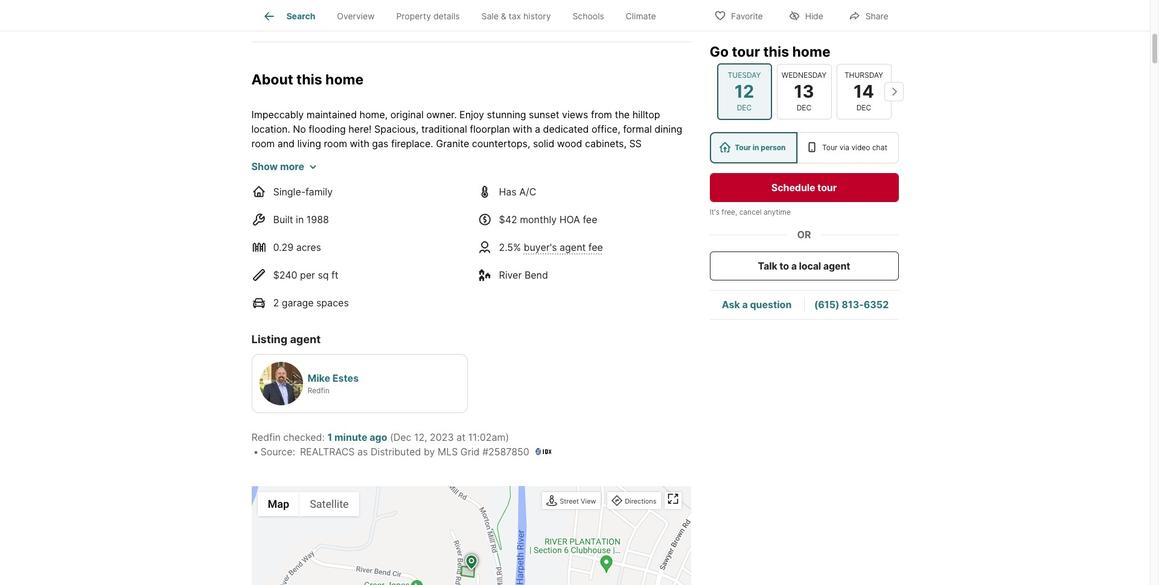 Task type: locate. For each thing, give the bounding box(es) containing it.
dec inside the thursday 14 dec
[[857, 103, 872, 112]]

(615) 813-6352 link
[[814, 299, 889, 311]]

level
[[443, 167, 464, 179]]

original
[[391, 109, 424, 121]]

appliances
[[252, 152, 300, 164]]

0 vertical spatial agent
[[560, 242, 586, 254]]

0 vertical spatial on
[[375, 167, 387, 179]]

as inside impeccably maintained home, original owner. enjoy stunning sunset views from the hilltop location. no flooding here! spacious, traditional floorplan with a dedicated office, formal dining room and living room with gas fireplace. granite countertops, solid wood cabinets, ss appliances and sunny breakfast nook in the kitchen.  updated bathrooms all with quartz countertops. owners suite on the second level boasts walk in closet and a spa like bath with a deep soaking tub, separate shower and double vanities. crown molding, hardwood floors throughout the first floor living areas. custom blinds on all windows. 3 generously sized additional bedrooms and full bath upstairs (1 is currently set up as a media room) garage loft for extra storage. new roof.  convenient located close to dining, shopping and schools. amazing home! check out the 3d tour online!
[[542, 210, 552, 222]]

0 horizontal spatial dec
[[737, 103, 752, 112]]

enjoy
[[460, 109, 484, 121]]

this up the wednesday on the right top of page
[[763, 43, 789, 60]]

a left local
[[791, 260, 797, 272]]

map
[[268, 498, 289, 511]]

in
[[753, 143, 759, 152], [424, 152, 432, 164], [524, 167, 532, 179], [296, 214, 304, 226]]

0 horizontal spatial bath
[[384, 210, 405, 222]]

0 horizontal spatial room
[[252, 138, 275, 150]]

tour right 3d
[[365, 239, 384, 251]]

search link
[[262, 9, 315, 24]]

buyer's agent fee link
[[524, 242, 603, 254]]

views
[[562, 109, 588, 121]]

all
[[585, 152, 603, 164]]

fee down schools.
[[589, 242, 603, 254]]

tour left via
[[822, 143, 838, 152]]

talk to a local agent link
[[710, 252, 899, 281]]

dining
[[655, 123, 683, 135]]

dec down 12
[[737, 103, 752, 112]]

(615) 813-6352
[[814, 299, 889, 311]]

1 horizontal spatial living
[[367, 196, 391, 208]]

sale & tax history tab
[[471, 2, 562, 31]]

1 horizontal spatial tour
[[822, 143, 838, 152]]

a right ask
[[742, 299, 748, 311]]

estes
[[333, 372, 359, 384]]

1 vertical spatial to
[[780, 260, 789, 272]]

satellite button
[[300, 493, 359, 517]]

0 horizontal spatial this
[[296, 71, 322, 88]]

custom
[[424, 196, 459, 208]]

spaces
[[316, 297, 349, 309]]

and down the second at the left of the page
[[415, 181, 432, 193]]

street view button
[[544, 494, 599, 510]]

dec down 13
[[797, 103, 812, 112]]

1 vertical spatial home
[[326, 71, 364, 88]]

1 tour from the left
[[735, 143, 751, 152]]

media
[[563, 210, 591, 222]]

directions button
[[609, 494, 660, 510]]

via
[[840, 143, 850, 152]]

bath
[[630, 167, 651, 179], [384, 210, 405, 222]]

and down media
[[582, 225, 599, 237]]

ask a question link
[[722, 299, 792, 311]]

room up sunny on the top
[[324, 138, 347, 150]]

dec inside tuesday 12 dec
[[737, 103, 752, 112]]

tax
[[509, 11, 521, 21]]

on
[[375, 167, 387, 179], [492, 196, 503, 208]]

new
[[318, 225, 340, 237]]

menu bar
[[258, 493, 359, 517]]

dining,
[[504, 225, 535, 237]]

living down no
[[297, 138, 321, 150]]

bath down quartz
[[630, 167, 651, 179]]

1988
[[307, 214, 329, 226]]

1
[[328, 432, 332, 444]]

fee for $42 monthly hoa fee
[[583, 214, 597, 226]]

1 horizontal spatial tour
[[732, 43, 760, 60]]

1 vertical spatial on
[[492, 196, 503, 208]]

0 vertical spatial bath
[[630, 167, 651, 179]]

with up 'like'
[[605, 152, 625, 164]]

$240 per sq ft
[[273, 269, 339, 282]]

the down granite
[[435, 152, 449, 164]]

office,
[[592, 123, 621, 135]]

tour in person option
[[710, 132, 798, 164]]

2 horizontal spatial tour
[[818, 182, 837, 194]]

0 vertical spatial tour
[[732, 43, 760, 60]]

fee down "generously"
[[583, 214, 597, 226]]

1 horizontal spatial room
[[324, 138, 347, 150]]

climate tab
[[615, 2, 667, 31]]

shower
[[379, 181, 412, 193]]

0 horizontal spatial redfin
[[252, 432, 281, 444]]

listing provided courtesy of realtracs mls image
[[534, 448, 554, 456]]

a up shopping
[[555, 210, 560, 222]]

has
[[499, 186, 517, 198]]

1 horizontal spatial bath
[[630, 167, 651, 179]]

map button
[[258, 493, 300, 517]]

like
[[612, 167, 627, 179]]

hardwood
[[583, 181, 629, 193]]

at
[[457, 432, 466, 444]]

favorite button
[[704, 3, 773, 27]]

1 vertical spatial as
[[358, 446, 368, 458]]

1 vertical spatial agent
[[823, 260, 850, 272]]

2 vertical spatial tour
[[365, 239, 384, 251]]

loft
[[659, 210, 674, 222]]

redfin up •
[[252, 432, 281, 444]]

3 dec from the left
[[857, 103, 872, 112]]

river
[[499, 269, 522, 282]]

bath up convenient
[[384, 210, 405, 222]]

0 vertical spatial redfin
[[308, 386, 330, 395]]

1 vertical spatial fee
[[589, 242, 603, 254]]

0 vertical spatial living
[[297, 138, 321, 150]]

2 dec from the left
[[797, 103, 812, 112]]

roof.
[[343, 225, 372, 237]]

tour inside button
[[818, 182, 837, 194]]

this right about on the top left of page
[[296, 71, 322, 88]]

0 vertical spatial as
[[542, 210, 552, 222]]

listing agent
[[252, 333, 321, 346]]

to down currently on the left top
[[492, 225, 502, 237]]

upstairs
[[407, 210, 444, 222]]

the up bedrooms at top
[[305, 196, 320, 208]]

in up crown
[[524, 167, 532, 179]]

and up appliances
[[278, 138, 295, 150]]

living
[[297, 138, 321, 150], [367, 196, 391, 208]]

owner.
[[426, 109, 457, 121]]

home up maintained
[[326, 71, 364, 88]]

home up the wednesday on the right top of page
[[793, 43, 831, 60]]

agent down shopping
[[560, 242, 586, 254]]

hide button
[[778, 3, 834, 27]]

dec for 12
[[737, 103, 752, 112]]

property details
[[396, 11, 460, 21]]

on left all
[[492, 196, 503, 208]]

in right "built" at the top
[[296, 214, 304, 226]]

(1
[[447, 210, 455, 222]]

shopping
[[537, 225, 580, 237]]

the left 3d
[[332, 239, 347, 251]]

0 vertical spatial this
[[763, 43, 789, 60]]

boasts
[[467, 167, 497, 179]]

list box
[[710, 132, 899, 164]]

0 horizontal spatial to
[[492, 225, 502, 237]]

dec down 14
[[857, 103, 872, 112]]

1 vertical spatial tour
[[818, 182, 837, 194]]

mike
[[308, 372, 330, 384]]

as right up
[[542, 210, 552, 222]]

as down 'minute'
[[358, 446, 368, 458]]

1 dec from the left
[[737, 103, 752, 112]]

• source: realtracs as distributed by mls grid # 2587850
[[253, 446, 529, 458]]

0 horizontal spatial agent
[[290, 333, 321, 346]]

14
[[854, 81, 874, 102]]

1 horizontal spatial agent
[[560, 242, 586, 254]]

agent right listing
[[290, 333, 321, 346]]

deep
[[252, 181, 275, 193]]

tab list
[[252, 0, 677, 31]]

schools
[[573, 11, 604, 21]]

in left person
[[753, 143, 759, 152]]

dec inside 'wednesday 13 dec'
[[797, 103, 812, 112]]

sunny
[[323, 152, 350, 164]]

to right "talk"
[[780, 260, 789, 272]]

dec for 14
[[857, 103, 872, 112]]

tour for tour in person
[[735, 143, 751, 152]]

full
[[367, 210, 381, 222]]

1 horizontal spatial home
[[793, 43, 831, 60]]

grid
[[461, 446, 480, 458]]

tour up tuesday
[[732, 43, 760, 60]]

1 vertical spatial bath
[[384, 210, 405, 222]]

3d
[[349, 239, 363, 251]]

living up full
[[367, 196, 391, 208]]

1 horizontal spatial dec
[[797, 103, 812, 112]]

2 tour from the left
[[822, 143, 838, 152]]

1 horizontal spatial redfin
[[308, 386, 330, 395]]

distributed
[[371, 446, 421, 458]]

breakfast
[[353, 152, 396, 164]]

mike estes link
[[308, 372, 359, 384]]

anytime
[[764, 208, 791, 217]]

a inside talk to a local agent link
[[791, 260, 797, 272]]

has a/c
[[499, 186, 536, 198]]

0 horizontal spatial tour
[[365, 239, 384, 251]]

0 vertical spatial to
[[492, 225, 502, 237]]

tour left person
[[735, 143, 751, 152]]

a up solid
[[535, 123, 541, 135]]

room down the location.
[[252, 138, 275, 150]]

show more
[[252, 161, 304, 173]]

0 horizontal spatial tour
[[735, 143, 751, 152]]

2 horizontal spatial agent
[[823, 260, 850, 272]]

agent right local
[[823, 260, 850, 272]]

close
[[465, 225, 490, 237]]

1 horizontal spatial as
[[542, 210, 552, 222]]

about
[[252, 71, 293, 88]]

second
[[407, 167, 440, 179]]

2 horizontal spatial dec
[[857, 103, 872, 112]]

formal
[[623, 123, 652, 135]]

813-
[[842, 299, 864, 311]]

the right from
[[615, 109, 630, 121]]

None button
[[717, 63, 772, 120], [777, 64, 832, 120], [837, 64, 892, 120], [717, 63, 772, 120], [777, 64, 832, 120], [837, 64, 892, 120]]

floor
[[343, 196, 364, 208]]

extra
[[252, 225, 275, 237]]

search
[[286, 11, 315, 21]]

buyer's
[[524, 242, 557, 254]]

tour for go
[[732, 43, 760, 60]]

ask
[[722, 299, 740, 311]]

to
[[492, 225, 502, 237], [780, 260, 789, 272]]

1 horizontal spatial this
[[763, 43, 789, 60]]

on down breakfast
[[375, 167, 387, 179]]

separate
[[336, 181, 376, 193]]

tour right schedule
[[818, 182, 837, 194]]

menu bar containing map
[[258, 493, 359, 517]]

it's
[[710, 208, 720, 217]]

dec
[[737, 103, 752, 112], [797, 103, 812, 112], [857, 103, 872, 112]]

tour inside impeccably maintained home, original owner. enjoy stunning sunset views from the hilltop location. no flooding here! spacious, traditional floorplan with a dedicated office, formal dining room and living room with gas fireplace. granite countertops, solid wood cabinets, ss appliances and sunny breakfast nook in the kitchen.  updated bathrooms all with quartz countertops. owners suite on the second level boasts walk in closet and a spa like bath with a deep soaking tub, separate shower and double vanities. crown molding, hardwood floors throughout the first floor living areas. custom blinds on all windows. 3 generously sized additional bedrooms and full bath upstairs (1 is currently set up as a media room) garage loft for extra storage. new roof.  convenient located close to dining, shopping and schools. amazing home! check out the 3d tour online!
[[365, 239, 384, 251]]

schedule tour button
[[710, 173, 899, 202]]

1 vertical spatial redfin
[[252, 432, 281, 444]]

family
[[306, 186, 333, 198]]

floorplan
[[470, 123, 510, 135]]

$42
[[499, 214, 517, 226]]

1 room from the left
[[252, 138, 275, 150]]

redfin down mike
[[308, 386, 330, 395]]

0 vertical spatial fee
[[583, 214, 597, 226]]



Task type: vqa. For each thing, say whether or not it's contained in the screenshot.
second Tour from the right
yes



Task type: describe. For each thing, give the bounding box(es) containing it.
realtracs
[[300, 446, 355, 458]]

2.5% buyer's agent fee
[[499, 242, 603, 254]]

molding,
[[541, 181, 580, 193]]

overview
[[337, 11, 375, 21]]

talk to a local agent
[[758, 260, 850, 272]]

question
[[750, 299, 792, 311]]

tour via video chat option
[[798, 132, 899, 164]]

to inside impeccably maintained home, original owner. enjoy stunning sunset views from the hilltop location. no flooding here! spacious, traditional floorplan with a dedicated office, formal dining room and living room with gas fireplace. granite countertops, solid wood cabinets, ss appliances and sunny breakfast nook in the kitchen.  updated bathrooms all with quartz countertops. owners suite on the second level boasts walk in closet and a spa like bath with a deep soaking tub, separate shower and double vanities. crown molding, hardwood floors throughout the first floor living areas. custom blinds on all windows. 3 generously sized additional bedrooms and full bath upstairs (1 is currently set up as a media room) garage loft for extra storage. new roof.  convenient located close to dining, shopping and schools. amazing home! check out the 3d tour online!
[[492, 225, 502, 237]]

quartz
[[627, 152, 657, 164]]

fee for 2.5% buyer's agent fee
[[589, 242, 603, 254]]

all
[[506, 196, 516, 208]]

1 vertical spatial this
[[296, 71, 322, 88]]

in up the second at the left of the page
[[424, 152, 432, 164]]

street view
[[560, 497, 596, 506]]

satellite
[[310, 498, 349, 511]]

currently
[[467, 210, 508, 222]]

the up shower
[[389, 167, 404, 179]]

home,
[[360, 109, 388, 121]]

tour for tour via video chat
[[822, 143, 838, 152]]

6352
[[864, 299, 889, 311]]

0 horizontal spatial living
[[297, 138, 321, 150]]

first
[[323, 196, 340, 208]]

2023
[[430, 432, 454, 444]]

throughout
[[252, 196, 302, 208]]

bathrooms
[[533, 152, 582, 164]]

with down here!
[[350, 138, 369, 150]]

additional
[[252, 210, 296, 222]]

schools tab
[[562, 2, 615, 31]]

located
[[429, 225, 463, 237]]

countertops,
[[472, 138, 530, 150]]

13
[[794, 81, 814, 102]]

0 horizontal spatial on
[[375, 167, 387, 179]]

climate
[[626, 11, 656, 21]]

video
[[852, 143, 870, 152]]

cabinets,
[[585, 138, 627, 150]]

schools.
[[602, 225, 640, 237]]

acres
[[296, 242, 321, 254]]

favorite
[[731, 11, 763, 21]]

mike estes image
[[259, 362, 303, 406]]

hilltop
[[633, 109, 660, 121]]

0.29
[[273, 242, 294, 254]]

owners
[[312, 167, 348, 179]]

location.
[[252, 123, 290, 135]]

thursday 14 dec
[[845, 70, 883, 112]]

countertops.
[[252, 167, 310, 179]]

source:
[[261, 446, 295, 458]]

tour for schedule
[[818, 182, 837, 194]]

generously
[[573, 196, 623, 208]]

street
[[560, 497, 579, 506]]

share button
[[839, 3, 899, 27]]

ft
[[332, 269, 339, 282]]

more
[[280, 161, 304, 173]]

map region
[[142, 465, 760, 586]]

wednesday
[[782, 70, 827, 80]]

$42 monthly hoa fee
[[499, 214, 597, 226]]

amazing
[[643, 225, 682, 237]]

out
[[314, 239, 329, 251]]

(615)
[[814, 299, 840, 311]]

tab list containing search
[[252, 0, 677, 31]]

1 horizontal spatial on
[[492, 196, 503, 208]]

sunset
[[529, 109, 560, 121]]

by
[[424, 446, 435, 458]]

a/c
[[519, 186, 536, 198]]

2 vertical spatial agent
[[290, 333, 321, 346]]

crown
[[509, 181, 539, 193]]

(dec
[[390, 432, 412, 444]]

1 vertical spatial living
[[367, 196, 391, 208]]

traditional
[[421, 123, 467, 135]]

listing
[[252, 333, 288, 346]]

0 horizontal spatial as
[[358, 446, 368, 458]]

2 room from the left
[[324, 138, 347, 150]]

12
[[735, 81, 754, 102]]

property details tab
[[386, 2, 471, 31]]

in inside option
[[753, 143, 759, 152]]

0 vertical spatial home
[[793, 43, 831, 60]]

2587850
[[489, 446, 529, 458]]

minute
[[335, 432, 367, 444]]

sized
[[626, 196, 650, 208]]

ask a question
[[722, 299, 792, 311]]

details
[[433, 11, 460, 21]]

redfin inside mike estes redfin
[[308, 386, 330, 395]]

share
[[866, 11, 889, 21]]

no
[[293, 123, 306, 135]]

kitchen.
[[452, 152, 488, 164]]

talk
[[758, 260, 778, 272]]

a up for
[[675, 167, 681, 179]]

and up the owners
[[303, 152, 320, 164]]

built in 1988
[[273, 214, 329, 226]]

redfin checked: 1 minute ago (dec 12, 2023 at 11:02am)
[[252, 432, 509, 444]]

1 horizontal spatial to
[[780, 260, 789, 272]]

with up floors
[[653, 167, 673, 179]]

and up molding,
[[565, 167, 582, 179]]

show
[[252, 161, 278, 173]]

gas
[[372, 138, 389, 150]]

tour via video chat
[[822, 143, 888, 152]]

next image
[[884, 82, 904, 101]]

online!
[[386, 239, 416, 251]]

with down 'stunning'
[[513, 123, 532, 135]]

overview tab
[[326, 2, 386, 31]]

and up roof.
[[348, 210, 365, 222]]

schedule
[[772, 182, 815, 194]]

11:02am)
[[468, 432, 509, 444]]

tour in person
[[735, 143, 786, 152]]

impeccably maintained home, original owner. enjoy stunning sunset views from the hilltop location. no flooding here! spacious, traditional floorplan with a dedicated office, formal dining room and living room with gas fireplace. granite countertops, solid wood cabinets, ss appliances and sunny breakfast nook in the kitchen.  updated bathrooms all with quartz countertops. owners suite on the second level boasts walk in closet and a spa like bath with a deep soaking tub, separate shower and double vanities. crown molding, hardwood floors throughout the first floor living areas. custom blinds on all windows. 3 generously sized additional bedrooms and full bath upstairs (1 is currently set up as a media room) garage loft for extra storage. new roof.  convenient located close to dining, shopping and schools. amazing home! check out the 3d tour online!
[[252, 109, 689, 251]]

a left spa
[[585, 167, 590, 179]]

dec for 13
[[797, 103, 812, 112]]

local
[[799, 260, 821, 272]]

list box containing tour in person
[[710, 132, 899, 164]]

here!
[[349, 123, 372, 135]]

person
[[761, 143, 786, 152]]

cancel
[[739, 208, 762, 217]]

blinds
[[462, 196, 489, 208]]

river bend
[[499, 269, 548, 282]]

single-
[[273, 186, 306, 198]]

0 horizontal spatial home
[[326, 71, 364, 88]]

vanities.
[[469, 181, 506, 193]]



